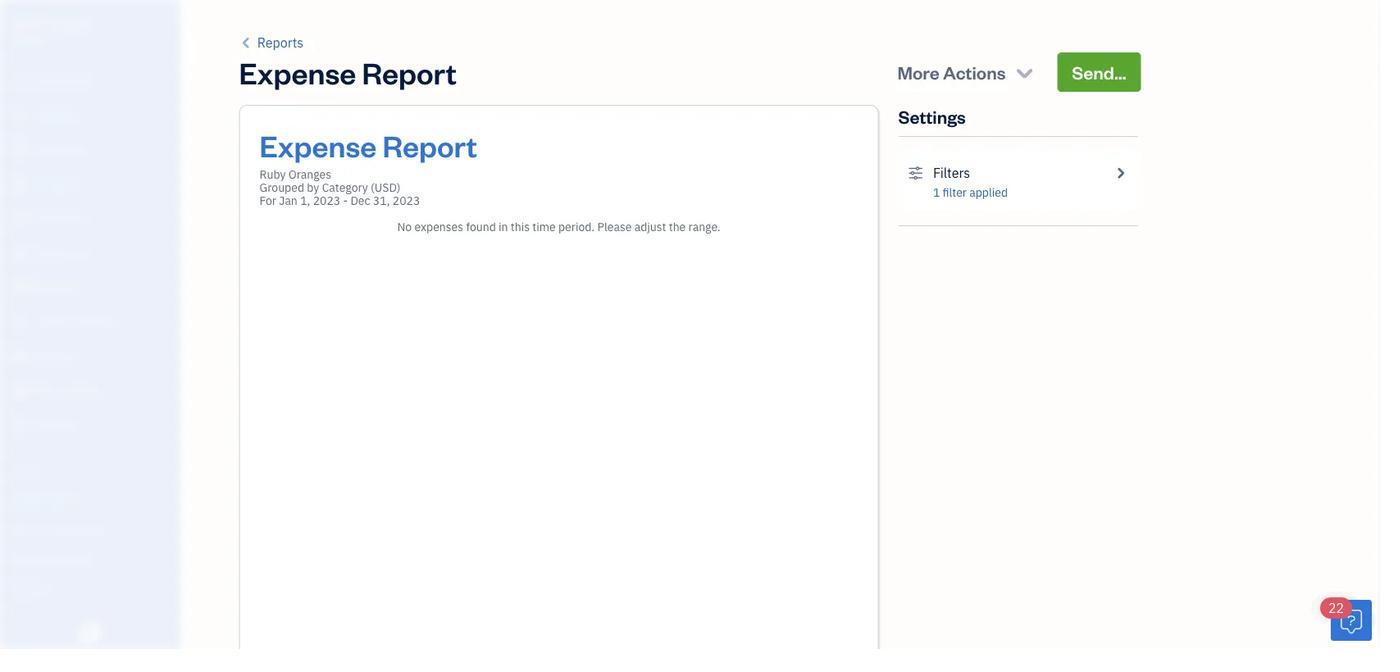 Task type: locate. For each thing, give the bounding box(es) containing it.
22
[[1328, 600, 1344, 617]]

2023
[[313, 193, 341, 208], [393, 193, 420, 208]]

chevronright image
[[1113, 163, 1128, 183]]

oranges up owner
[[44, 15, 90, 31]]

1 vertical spatial ruby
[[260, 167, 286, 182]]

reports
[[257, 34, 303, 51]]

reports button
[[239, 33, 303, 52]]

settings inside 'link'
[[12, 583, 50, 597]]

1 horizontal spatial oranges
[[288, 167, 331, 182]]

actions
[[943, 60, 1006, 84]]

)
[[397, 180, 401, 195]]

0 vertical spatial ruby
[[13, 15, 42, 31]]

ruby up for
[[260, 167, 286, 182]]

0 horizontal spatial 2023
[[313, 193, 341, 208]]

team
[[12, 492, 38, 506]]

report for expense report ruby oranges grouped by category ( usd ) for jan 1, 2023 - dec 31, 2023
[[383, 125, 477, 164]]

team members
[[12, 492, 84, 506]]

1 vertical spatial expense
[[260, 125, 377, 164]]

more
[[897, 60, 940, 84]]

client image
[[11, 107, 30, 124]]

team members link
[[4, 485, 175, 514]]

settings down bank
[[12, 583, 50, 597]]

settings down more
[[898, 105, 966, 128]]

in
[[499, 219, 508, 235]]

2023 right 31,
[[393, 193, 420, 208]]

report for expense report
[[362, 52, 457, 91]]

jan
[[279, 193, 298, 208]]

0 vertical spatial report
[[362, 52, 457, 91]]

0 horizontal spatial oranges
[[44, 15, 90, 31]]

items and services link
[[4, 516, 175, 544]]

0 vertical spatial settings
[[898, 105, 966, 128]]

1 vertical spatial settings
[[12, 583, 50, 597]]

for
[[260, 193, 276, 208]]

and
[[40, 523, 57, 536]]

expense up by
[[260, 125, 377, 164]]

ruby inside expense report ruby oranges grouped by category ( usd ) for jan 1, 2023 - dec 31, 2023
[[260, 167, 286, 182]]

apps
[[12, 462, 37, 476]]

1 horizontal spatial 2023
[[393, 193, 420, 208]]

0 vertical spatial expense
[[239, 52, 356, 91]]

1 horizontal spatial ruby
[[260, 167, 286, 182]]

22 button
[[1320, 598, 1372, 641]]

(
[[371, 180, 375, 195]]

send…
[[1072, 60, 1126, 84]]

main element
[[0, 0, 221, 649]]

bank connections
[[12, 553, 96, 567]]

found
[[466, 219, 496, 235]]

2023 left the -
[[313, 193, 341, 208]]

the
[[669, 219, 686, 235]]

period.
[[558, 219, 595, 235]]

freshbooks image
[[77, 623, 103, 643]]

expenses
[[414, 219, 463, 235]]

settings link
[[4, 576, 175, 605]]

expense inside expense report ruby oranges grouped by category ( usd ) for jan 1, 2023 - dec 31, 2023
[[260, 125, 377, 164]]

expense down 'reports'
[[239, 52, 356, 91]]

0 horizontal spatial settings
[[12, 583, 50, 597]]

oranges
[[44, 15, 90, 31], [288, 167, 331, 182]]

ruby oranges owner
[[13, 15, 90, 46]]

0 horizontal spatial ruby
[[13, 15, 42, 31]]

more actions
[[897, 60, 1006, 84]]

0 vertical spatial oranges
[[44, 15, 90, 31]]

report
[[362, 52, 457, 91], [383, 125, 477, 164]]

ruby up owner
[[13, 15, 42, 31]]

settings
[[898, 105, 966, 128], [12, 583, 50, 597]]

1
[[933, 185, 940, 200]]

ruby
[[13, 15, 42, 31], [260, 167, 286, 182]]

expense report
[[239, 52, 457, 91]]

31,
[[373, 193, 390, 208]]

1 vertical spatial report
[[383, 125, 477, 164]]

report inside expense report ruby oranges grouped by category ( usd ) for jan 1, 2023 - dec 31, 2023
[[383, 125, 477, 164]]

no
[[397, 219, 412, 235]]

oranges up 1,
[[288, 167, 331, 182]]

1 vertical spatial oranges
[[288, 167, 331, 182]]

2 2023 from the left
[[393, 193, 420, 208]]

1 filter applied
[[933, 185, 1008, 200]]

payment image
[[11, 211, 30, 227]]

expense
[[239, 52, 356, 91], [260, 125, 377, 164]]

invoice image
[[11, 176, 30, 193]]

1,
[[300, 193, 310, 208]]



Task type: vqa. For each thing, say whether or not it's contained in the screenshot.
the this
yes



Task type: describe. For each thing, give the bounding box(es) containing it.
items and services
[[12, 523, 99, 536]]

usd
[[375, 180, 397, 195]]

chart image
[[11, 383, 30, 399]]

connections
[[38, 553, 96, 567]]

expense for expense report
[[239, 52, 356, 91]]

applied
[[969, 185, 1008, 200]]

1 2023 from the left
[[313, 193, 341, 208]]

services
[[59, 523, 99, 536]]

members
[[40, 492, 84, 506]]

dec
[[351, 193, 370, 208]]

expense for expense report ruby oranges grouped by category ( usd ) for jan 1, 2023 - dec 31, 2023
[[260, 125, 377, 164]]

time
[[532, 219, 556, 235]]

filters
[[933, 164, 970, 182]]

-
[[343, 193, 348, 208]]

category
[[322, 180, 368, 195]]

oranges inside expense report ruby oranges grouped by category ( usd ) for jan 1, 2023 - dec 31, 2023
[[288, 167, 331, 182]]

resource center badge image
[[1331, 600, 1372, 641]]

expense report ruby oranges grouped by category ( usd ) for jan 1, 2023 - dec 31, 2023
[[260, 125, 477, 208]]

grouped
[[260, 180, 304, 195]]

expense image
[[11, 245, 30, 262]]

please
[[597, 219, 632, 235]]

range.
[[688, 219, 720, 235]]

by
[[307, 180, 319, 195]]

apps link
[[4, 455, 175, 484]]

dashboard image
[[11, 73, 30, 89]]

project image
[[11, 280, 30, 296]]

adjust
[[634, 219, 666, 235]]

timer image
[[11, 314, 30, 330]]

bank connections link
[[4, 546, 175, 575]]

more actions button
[[883, 52, 1051, 92]]

no expenses found in this time period. please adjust the range.
[[397, 219, 720, 235]]

estimate image
[[11, 142, 30, 158]]

money image
[[11, 349, 30, 365]]

owner
[[13, 32, 46, 46]]

chevrondown image
[[1013, 61, 1036, 84]]

items
[[12, 523, 38, 536]]

chevronleft image
[[239, 33, 254, 52]]

send… button
[[1057, 52, 1141, 92]]

this
[[511, 219, 530, 235]]

settings image
[[908, 163, 923, 183]]

ruby inside ruby oranges owner
[[13, 15, 42, 31]]

oranges inside ruby oranges owner
[[44, 15, 90, 31]]

report image
[[11, 417, 30, 434]]

filter
[[943, 185, 967, 200]]

bank
[[12, 553, 36, 567]]

1 horizontal spatial settings
[[898, 105, 966, 128]]



